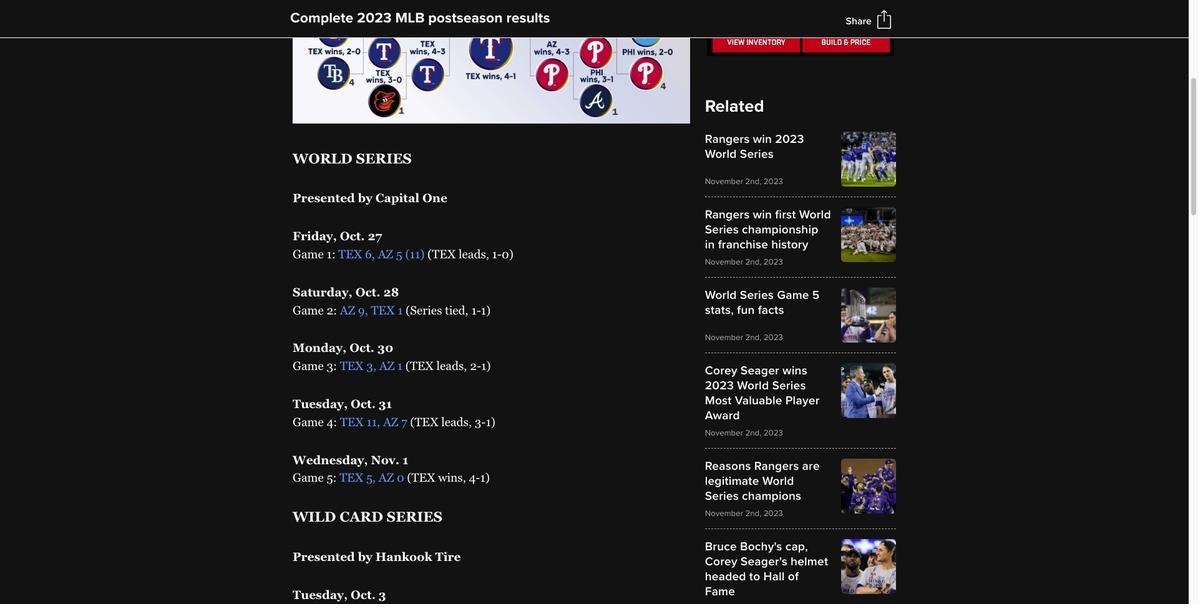 Task type: locate. For each thing, give the bounding box(es) containing it.
0 vertical spatial november 2nd, 2023
[[705, 176, 783, 186]]

3
[[379, 588, 386, 602]]

rangers win first world series championship in franchise history element
[[705, 207, 896, 267]]

3,
[[367, 359, 376, 373]]

1) inside monday, oct. 30 game 3: tex 3, az 1 (tex leads, 2-1)
[[481, 359, 491, 373]]

november down the rangers win 2023 world series
[[705, 176, 743, 186]]

tex right 9,
[[371, 303, 395, 317]]

2nd,
[[746, 176, 762, 186], [746, 257, 762, 267], [746, 333, 762, 343], [746, 428, 762, 438], [746, 509, 762, 519]]

oct. for 11,
[[351, 397, 376, 411]]

2nd, inside reasons rangers are legitimate world series champions november 2nd, 2023
[[746, 509, 762, 519]]

game left 4: on the left
[[293, 415, 324, 429]]

2 november 2nd, 2023 from the top
[[705, 333, 783, 343]]

0 vertical spatial by
[[358, 191, 373, 205]]

leads, left '2-'
[[437, 359, 467, 373]]

game inside 'tuesday, oct. 31 game 4: tex 11, az 7 (tex leads, 3-1)'
[[293, 415, 324, 429]]

2023
[[357, 9, 392, 27], [775, 132, 804, 147], [764, 176, 783, 186], [764, 257, 783, 267], [764, 333, 783, 343], [705, 378, 734, 393], [764, 428, 783, 438], [764, 509, 783, 519]]

series
[[740, 147, 774, 162], [705, 222, 739, 237], [740, 288, 774, 303], [772, 378, 806, 393], [705, 489, 739, 504]]

1 down '28'
[[398, 303, 403, 317]]

(tex inside wednesday, nov. 1 game 5: tex 5, az 0 (tex wins, 4-1)
[[407, 471, 435, 485]]

1 november 2nd, 2023 from the top
[[705, 176, 783, 186]]

corey up "fame"
[[705, 554, 738, 569]]

30
[[378, 341, 394, 355]]

card
[[340, 509, 383, 525]]

0 vertical spatial win
[[753, 132, 772, 147]]

1 for tex 3, az 1
[[397, 359, 403, 373]]

(series
[[406, 303, 442, 317]]

seager's
[[741, 554, 788, 569]]

leads, inside the 'friday, oct. 27 game 1: tex 6, az 5 (11) (tex leads, 1-0)'
[[459, 247, 489, 261]]

november 2nd, 2023
[[705, 176, 783, 186], [705, 333, 783, 343]]

0 vertical spatial presented
[[293, 191, 355, 205]]

world series
[[293, 150, 412, 166]]

rangers inside the rangers win 2023 world series
[[705, 132, 750, 147]]

2023 inside reasons rangers are legitimate world series champions november 2nd, 2023
[[764, 509, 783, 519]]

2 november from the top
[[705, 257, 743, 267]]

tex right 4: on the left
[[340, 415, 364, 429]]

november 2nd, 2023 inside world series game 5 stats, fun facts element
[[705, 333, 783, 343]]

3 november from the top
[[705, 333, 743, 343]]

tex 5, az 0 link
[[340, 471, 404, 485]]

oct. left 27
[[340, 229, 365, 243]]

2 win from the top
[[753, 207, 772, 222]]

series inside rangers win first world series championship in franchise history november 2nd, 2023
[[705, 222, 739, 237]]

1 presented from the top
[[293, 191, 355, 205]]

november 2nd, 2023 down the rangers win 2023 world series
[[705, 176, 783, 186]]

series up hankook at left
[[387, 509, 443, 525]]

az inside wednesday, nov. 1 game 5: tex 5, az 0 (tex wins, 4-1)
[[379, 471, 394, 485]]

oct. inside saturday, oct. 28 game 2: az 9, tex 1 (series tied, 1-1)
[[356, 285, 380, 299]]

oct. up az 9, tex 1 'link'
[[356, 285, 380, 299]]

game inside wednesday, nov. 1 game 5: tex 5, az 0 (tex wins, 4-1)
[[293, 471, 324, 485]]

game inside monday, oct. 30 game 3: tex 3, az 1 (tex leads, 2-1)
[[293, 359, 324, 373]]

az left 7 in the bottom left of the page
[[383, 415, 398, 429]]

world
[[293, 150, 353, 166]]

az inside saturday, oct. 28 game 2: az 9, tex 1 (series tied, 1-1)
[[340, 303, 355, 317]]

leads, for tuesday, oct. 31 game 4: tex 11, az 7 (tex leads, 3-1)
[[441, 415, 472, 429]]

leads, left 0)
[[459, 247, 489, 261]]

1- inside saturday, oct. 28 game 2: az 9, tex 1 (series tied, 1-1)
[[472, 303, 481, 317]]

tex for monday,
[[340, 359, 364, 373]]

leads, inside 'tuesday, oct. 31 game 4: tex 11, az 7 (tex leads, 3-1)'
[[441, 415, 472, 429]]

tex left 5,
[[340, 471, 363, 485]]

4:
[[327, 415, 337, 429]]

1) for 2-
[[481, 359, 491, 373]]

2nd, down valuable
[[746, 428, 762, 438]]

game inside saturday, oct. 28 game 2: az 9, tex 1 (series tied, 1-1)
[[293, 303, 324, 317]]

1
[[398, 303, 403, 317], [397, 359, 403, 373], [403, 453, 408, 467]]

win inside rangers win first world series championship in franchise history november 2nd, 2023
[[753, 207, 772, 222]]

one
[[423, 191, 447, 205]]

world left are
[[763, 474, 794, 489]]

to
[[750, 569, 761, 584]]

0 vertical spatial tuesday,
[[293, 397, 348, 411]]

1 vertical spatial november 2nd, 2023
[[705, 333, 783, 343]]

0 vertical spatial rangers
[[705, 132, 750, 147]]

november 2nd, 2023 inside the rangers win 2023 world series element
[[705, 176, 783, 186]]

tuesday, for tuesday, oct. 3
[[293, 588, 348, 602]]

az inside 'tuesday, oct. 31 game 4: tex 11, az 7 (tex leads, 3-1)'
[[383, 415, 398, 429]]

advertisement element
[[707, 0, 894, 56]]

oct. inside 'tuesday, oct. 31 game 4: tex 11, az 7 (tex leads, 3-1)'
[[351, 397, 376, 411]]

1 inside monday, oct. 30 game 3: tex 3, az 1 (tex leads, 2-1)
[[397, 359, 403, 373]]

corey
[[705, 363, 738, 378], [705, 554, 738, 569]]

presented down wild
[[293, 550, 355, 564]]

oct. for 9,
[[356, 285, 380, 299]]

november inside corey seager wins 2023 world series most valuable player award november 2nd, 2023
[[705, 428, 743, 438]]

0 horizontal spatial 1-
[[472, 303, 481, 317]]

0 vertical spatial 5
[[396, 247, 403, 261]]

2nd, down the rangers win 2023 world series
[[746, 176, 762, 186]]

world inside world series game 5 stats, fun facts
[[705, 288, 737, 303]]

win down related
[[753, 132, 772, 147]]

11,
[[367, 415, 380, 429]]

oct. inside monday, oct. 30 game 3: tex 3, az 1 (tex leads, 2-1)
[[350, 341, 375, 355]]

1 right 3,
[[397, 359, 403, 373]]

1 tuesday, from the top
[[293, 397, 348, 411]]

november up bruce
[[705, 509, 743, 519]]

by for capital
[[358, 191, 373, 205]]

november down the stats,
[[705, 333, 743, 343]]

leads,
[[459, 247, 489, 261], [437, 359, 467, 373], [441, 415, 472, 429]]

world right most
[[737, 378, 769, 393]]

corey inside corey seager wins 2023 world series most valuable player award november 2nd, 2023
[[705, 363, 738, 378]]

1 vertical spatial 1-
[[472, 303, 481, 317]]

rangers down related
[[705, 132, 750, 147]]

oct. left 3
[[351, 588, 376, 602]]

corey up most
[[705, 363, 738, 378]]

wild
[[293, 509, 336, 525]]

(tex right 3,
[[406, 359, 434, 373]]

2nd, inside corey seager wins 2023 world series most valuable player award november 2nd, 2023
[[746, 428, 762, 438]]

4 2nd, from the top
[[746, 428, 762, 438]]

series up capital
[[356, 150, 412, 166]]

1 vertical spatial series
[[387, 509, 443, 525]]

facts
[[758, 303, 784, 318]]

2 corey from the top
[[705, 554, 738, 569]]

november 2nd, 2023 down fun
[[705, 333, 783, 343]]

2nd, down the "franchise"
[[746, 257, 762, 267]]

by left hankook at left
[[358, 550, 373, 564]]

leads, for monday, oct. 30 game 3: tex 3, az 1 (tex leads, 2-1)
[[437, 359, 467, 373]]

(tex
[[428, 247, 456, 261], [406, 359, 434, 373], [410, 415, 439, 429], [407, 471, 435, 485]]

(tex right 0
[[407, 471, 435, 485]]

november down in
[[705, 257, 743, 267]]

az for 30
[[379, 359, 395, 373]]

world
[[705, 147, 737, 162], [799, 207, 831, 222], [705, 288, 737, 303], [737, 378, 769, 393], [763, 474, 794, 489]]

oct. up tex 3, az 1 link
[[350, 341, 375, 355]]

tuesday, oct. 31 game 4: tex 11, az 7 (tex leads, 3-1)
[[293, 397, 496, 429]]

28
[[383, 285, 399, 299]]

0 vertical spatial leads,
[[459, 247, 489, 261]]

bruce bochy's cap, corey seager's helmet headed to hall of fame link
[[705, 539, 896, 604]]

0 vertical spatial 1
[[398, 303, 403, 317]]

by left capital
[[358, 191, 373, 205]]

2 vertical spatial rangers
[[754, 459, 799, 474]]

1) inside wednesday, nov. 1 game 5: tex 5, az 0 (tex wins, 4-1)
[[480, 471, 490, 485]]

rangers win 2023 world series element
[[705, 132, 896, 186]]

3:
[[327, 359, 337, 373]]

5
[[396, 247, 403, 261], [813, 288, 820, 303]]

1) inside saturday, oct. 28 game 2: az 9, tex 1 (series tied, 1-1)
[[481, 303, 491, 317]]

1) for 4-
[[480, 471, 490, 485]]

az right 3,
[[379, 359, 395, 373]]

november inside reasons rangers are legitimate world series champions november 2nd, 2023
[[705, 509, 743, 519]]

2nd, down champions on the right bottom of the page
[[746, 509, 762, 519]]

2023 inside rangers win first world series championship in franchise history november 2nd, 2023
[[764, 257, 783, 267]]

tuesday, inside 'tuesday, oct. 31 game 4: tex 11, az 7 (tex leads, 3-1)'
[[293, 397, 348, 411]]

tex left 3,
[[340, 359, 364, 373]]

1- inside the 'friday, oct. 27 game 1: tex 6, az 5 (11) (tex leads, 1-0)'
[[492, 247, 502, 261]]

stats,
[[705, 303, 734, 318]]

tex right 1:
[[339, 247, 362, 261]]

legitimate
[[705, 474, 759, 489]]

5 left (11)
[[396, 247, 403, 261]]

2nd, inside rangers win first world series championship in franchise history november 2nd, 2023
[[746, 257, 762, 267]]

1 vertical spatial corey
[[705, 554, 738, 569]]

tuesday, up 4: on the left
[[293, 397, 348, 411]]

bochy's
[[740, 539, 782, 554]]

game right fun
[[777, 288, 809, 303]]

2 by from the top
[[358, 550, 373, 564]]

november down award
[[705, 428, 743, 438]]

1 inside saturday, oct. 28 game 2: az 9, tex 1 (series tied, 1-1)
[[398, 303, 403, 317]]

2 tuesday, from the top
[[293, 588, 348, 602]]

world inside the rangers win 2023 world series
[[705, 147, 737, 162]]

presented for presented by hankook tire
[[293, 550, 355, 564]]

az left 0
[[379, 471, 394, 485]]

1 november from the top
[[705, 176, 743, 186]]

world inside rangers win first world series championship in franchise history november 2nd, 2023
[[799, 207, 831, 222]]

rangers for rangers win first world series championship in franchise history november 2nd, 2023
[[705, 207, 750, 222]]

1:
[[327, 247, 336, 261]]

1 horizontal spatial 5
[[813, 288, 820, 303]]

2 vertical spatial leads,
[[441, 415, 472, 429]]

1 vertical spatial rangers
[[705, 207, 750, 222]]

win inside the rangers win 2023 world series
[[753, 132, 772, 147]]

championship
[[742, 222, 819, 237]]

4 november from the top
[[705, 428, 743, 438]]

presented for presented by capital one
[[293, 191, 355, 205]]

november 2nd, 2023 for stats,
[[705, 333, 783, 343]]

headed
[[705, 569, 746, 584]]

tex inside wednesday, nov. 1 game 5: tex 5, az 0 (tex wins, 4-1)
[[340, 471, 363, 485]]

2023 inside world series game 5 stats, fun facts element
[[764, 333, 783, 343]]

oct.
[[340, 229, 365, 243], [356, 285, 380, 299], [350, 341, 375, 355], [351, 397, 376, 411], [351, 588, 376, 602]]

tex 11, az 7 link
[[340, 415, 407, 429]]

1 horizontal spatial 1-
[[492, 247, 502, 261]]

az for 1
[[379, 471, 394, 485]]

tex inside saturday, oct. 28 game 2: az 9, tex 1 (series tied, 1-1)
[[371, 303, 395, 317]]

1 vertical spatial by
[[358, 550, 373, 564]]

0 horizontal spatial 5
[[396, 247, 403, 261]]

rangers
[[705, 132, 750, 147], [705, 207, 750, 222], [754, 459, 799, 474]]

1 vertical spatial 5
[[813, 288, 820, 303]]

leads, left 3-
[[441, 415, 472, 429]]

game left 5:
[[293, 471, 324, 485]]

1 inside wednesday, nov. 1 game 5: tex 5, az 0 (tex wins, 4-1)
[[403, 453, 408, 467]]

world left fun
[[705, 288, 737, 303]]

5 2nd, from the top
[[746, 509, 762, 519]]

1) inside 'tuesday, oct. 31 game 4: tex 11, az 7 (tex leads, 3-1)'
[[486, 415, 496, 429]]

tex
[[339, 247, 362, 261], [371, 303, 395, 317], [340, 359, 364, 373], [340, 415, 364, 429], [340, 471, 363, 485]]

game down friday,
[[293, 247, 324, 261]]

award
[[705, 408, 740, 423]]

az inside the 'friday, oct. 27 game 1: tex 6, az 5 (11) (tex leads, 1-0)'
[[378, 247, 393, 261]]

presented by hankook tire
[[293, 550, 461, 564]]

presented up friday,
[[293, 191, 355, 205]]

1 vertical spatial win
[[753, 207, 772, 222]]

1 win from the top
[[753, 132, 772, 147]]

1 up 0
[[403, 453, 408, 467]]

2 presented from the top
[[293, 550, 355, 564]]

2-
[[470, 359, 481, 373]]

(11)
[[405, 247, 425, 261]]

tex inside the 'friday, oct. 27 game 1: tex 6, az 5 (11) (tex leads, 1-0)'
[[339, 247, 362, 261]]

1 by from the top
[[358, 191, 373, 205]]

1-
[[492, 247, 502, 261], [472, 303, 481, 317]]

1 vertical spatial leads,
[[437, 359, 467, 373]]

5 right facts
[[813, 288, 820, 303]]

rangers inside rangers win first world series championship in franchise history november 2nd, 2023
[[705, 207, 750, 222]]

(tex inside monday, oct. 30 game 3: tex 3, az 1 (tex leads, 2-1)
[[406, 359, 434, 373]]

1 corey from the top
[[705, 363, 738, 378]]

(tex for monday, oct. 30
[[406, 359, 434, 373]]

az right 6, on the top left of page
[[378, 247, 393, 261]]

game down monday,
[[293, 359, 324, 373]]

saturday, oct. 28 game 2: az 9, tex 1 (series tied, 1-1)
[[293, 285, 491, 317]]

tuesday, left 3
[[293, 588, 348, 602]]

1 vertical spatial 1
[[397, 359, 403, 373]]

1 vertical spatial presented
[[293, 550, 355, 564]]

az inside monday, oct. 30 game 3: tex 3, az 1 (tex leads, 2-1)
[[379, 359, 395, 373]]

oct. up 11,
[[351, 397, 376, 411]]

az left 9,
[[340, 303, 355, 317]]

(tex right 7 in the bottom left of the page
[[410, 415, 439, 429]]

0 vertical spatial corey
[[705, 363, 738, 378]]

2:
[[327, 303, 337, 317]]

most
[[705, 393, 732, 408]]

2nd, down fun
[[746, 333, 762, 343]]

world right first
[[799, 207, 831, 222]]

(tex inside 'tuesday, oct. 31 game 4: tex 11, az 7 (tex leads, 3-1)'
[[410, 415, 439, 429]]

tex 6, az 5 (11) link
[[339, 247, 425, 261]]

az for 27
[[378, 247, 393, 261]]

(tex right (11)
[[428, 247, 456, 261]]

win left first
[[753, 207, 772, 222]]

31
[[379, 397, 392, 411]]

valuable
[[735, 393, 783, 408]]

bruce bochy's cap, corey seager's helmet headed to hall of fame element
[[705, 539, 896, 604]]

1 2nd, from the top
[[746, 176, 762, 186]]

leads, inside monday, oct. 30 game 3: tex 3, az 1 (tex leads, 2-1)
[[437, 359, 467, 373]]

series inside world series game 5 stats, fun facts
[[740, 288, 774, 303]]

series inside corey seager wins 2023 world series most valuable player award november 2nd, 2023
[[772, 378, 806, 393]]

tex inside monday, oct. 30 game 3: tex 3, az 1 (tex leads, 2-1)
[[340, 359, 364, 373]]

game down saturday,
[[293, 303, 324, 317]]

game inside the 'friday, oct. 27 game 1: tex 6, az 5 (11) (tex leads, 1-0)'
[[293, 247, 324, 261]]

rangers win 2023 world series
[[705, 132, 804, 162]]

2 2nd, from the top
[[746, 257, 762, 267]]

tex inside 'tuesday, oct. 31 game 4: tex 11, az 7 (tex leads, 3-1)'
[[340, 415, 364, 429]]

rangers up champions on the right bottom of the page
[[754, 459, 799, 474]]

reasons
[[705, 459, 751, 474]]

1)
[[481, 303, 491, 317], [481, 359, 491, 373], [486, 415, 496, 429], [480, 471, 490, 485]]

first
[[775, 207, 796, 222]]

oct. inside the 'friday, oct. 27 game 1: tex 6, az 5 (11) (tex leads, 1-0)'
[[340, 229, 365, 243]]

3 2nd, from the top
[[746, 333, 762, 343]]

0 vertical spatial 1-
[[492, 247, 502, 261]]

rangers up the "franchise"
[[705, 207, 750, 222]]

seager
[[741, 363, 780, 378]]

friday, oct. 27 game 1: tex 6, az 5 (11) (tex leads, 1-0)
[[293, 229, 514, 261]]

5 november from the top
[[705, 509, 743, 519]]

win
[[753, 132, 772, 147], [753, 207, 772, 222]]

2023 inside the rangers win 2023 world series
[[775, 132, 804, 147]]

tuesday,
[[293, 397, 348, 411], [293, 588, 348, 602]]

world down related
[[705, 147, 737, 162]]

1 vertical spatial tuesday,
[[293, 588, 348, 602]]

rangers win first world series championship in franchise history november 2nd, 2023
[[705, 207, 831, 267]]

2 vertical spatial 1
[[403, 453, 408, 467]]



Task type: vqa. For each thing, say whether or not it's contained in the screenshot.


Task type: describe. For each thing, give the bounding box(es) containing it.
oct. for 3,
[[350, 341, 375, 355]]

wins,
[[438, 471, 466, 485]]

tex for tuesday,
[[340, 415, 364, 429]]

results
[[507, 9, 550, 27]]

world series game 5 stats, fun facts element
[[705, 288, 896, 343]]

world series game 5 stats, fun facts
[[705, 288, 820, 318]]

rangers inside reasons rangers are legitimate world series champions november 2nd, 2023
[[754, 459, 799, 474]]

6,
[[365, 247, 375, 261]]

game inside world series game 5 stats, fun facts
[[777, 288, 809, 303]]

tire
[[435, 550, 461, 564]]

0)
[[502, 247, 514, 261]]

2nd, inside the rangers win 2023 world series element
[[746, 176, 762, 186]]

(tex inside the 'friday, oct. 27 game 1: tex 6, az 5 (11) (tex leads, 1-0)'
[[428, 247, 456, 261]]

game for monday, oct. 30 game 3: tex 3, az 1 (tex leads, 2-1)
[[293, 359, 324, 373]]

helmet
[[791, 554, 828, 569]]

hankook
[[376, 550, 432, 564]]

27
[[368, 229, 382, 243]]

wednesday,
[[293, 453, 368, 467]]

november 2nd, 2023 for series
[[705, 176, 783, 186]]

november inside the rangers win 2023 world series element
[[705, 176, 743, 186]]

corey inside bruce bochy's cap, corey seager's helmet headed to hall of fame
[[705, 554, 738, 569]]

wild card series
[[293, 509, 443, 525]]

game for wednesday, nov. 1 game 5: tex 5, az 0 (tex wins, 4-1)
[[293, 471, 324, 485]]

win for first
[[753, 207, 772, 222]]

tex 3, az 1 link
[[340, 359, 403, 373]]

related
[[705, 96, 764, 117]]

are
[[802, 459, 820, 474]]

world inside corey seager wins 2023 world series most valuable player award november 2nd, 2023
[[737, 378, 769, 393]]

oct. for 6,
[[340, 229, 365, 243]]

az 9, tex 1 link
[[340, 303, 403, 317]]

capital
[[376, 191, 419, 205]]

saturday,
[[293, 285, 353, 299]]

mlb
[[395, 9, 425, 27]]

0 vertical spatial series
[[356, 150, 412, 166]]

bruce
[[705, 539, 737, 554]]

az for 31
[[383, 415, 398, 429]]

tuesday, for tuesday, oct. 31 game 4: tex 11, az 7 (tex leads, 3-1)
[[293, 397, 348, 411]]

presented by capital one
[[293, 191, 447, 205]]

share button
[[846, 15, 872, 27]]

1) for 3-
[[486, 415, 496, 429]]

postseason
[[428, 9, 503, 27]]

win for 2023
[[753, 132, 772, 147]]

complete
[[290, 9, 353, 27]]

by for hankook
[[358, 550, 373, 564]]

series inside reasons rangers are legitimate world series champions november 2nd, 2023
[[705, 489, 739, 504]]

5 inside world series game 5 stats, fun facts
[[813, 288, 820, 303]]

wednesday, nov. 1 game 5: tex 5, az 0 (tex wins, 4-1)
[[293, 453, 490, 485]]

in
[[705, 237, 715, 252]]

corey seager wins 2023 world series most valuable player award element
[[705, 363, 896, 438]]

corey seager wins 2023 world series most valuable player award november 2nd, 2023
[[705, 363, 820, 438]]

2nd, inside world series game 5 stats, fun facts element
[[746, 333, 762, 343]]

monday, oct. 30 game 3: tex 3, az 1 (tex leads, 2-1)
[[293, 341, 491, 373]]

rangers for rangers win 2023 world series
[[705, 132, 750, 147]]

4-
[[469, 471, 480, 485]]

monday,
[[293, 341, 347, 355]]

nov.
[[371, 453, 400, 467]]

franchise
[[718, 237, 768, 252]]

friday,
[[293, 229, 337, 243]]

player
[[786, 393, 820, 408]]

november inside world series game 5 stats, fun facts element
[[705, 333, 743, 343]]

cap,
[[786, 539, 808, 554]]

5 inside the 'friday, oct. 27 game 1: tex 6, az 5 (11) (tex leads, 1-0)'
[[396, 247, 403, 261]]

wins
[[783, 363, 808, 378]]

5:
[[327, 471, 337, 485]]

7
[[401, 415, 407, 429]]

game for saturday, oct. 28 game 2: az 9, tex 1 (series tied, 1-1)
[[293, 303, 324, 317]]

share
[[846, 15, 872, 27]]

hall
[[764, 569, 785, 584]]

series inside the rangers win 2023 world series
[[740, 147, 774, 162]]

complete 2023 mlb postseason results
[[290, 9, 550, 27]]

1 for az 9, tex 1
[[398, 303, 403, 317]]

tuesday, oct. 3
[[293, 588, 386, 602]]

3-
[[475, 415, 486, 429]]

9,
[[358, 303, 368, 317]]

tex for friday,
[[339, 247, 362, 261]]

0
[[397, 471, 404, 485]]

reasons rangers are legitimate world series champions element
[[705, 459, 896, 519]]

champions
[[742, 489, 802, 504]]

5,
[[366, 471, 376, 485]]

reasons rangers are legitimate world series champions november 2nd, 2023
[[705, 459, 820, 519]]

bruce bochy's cap, corey seager's helmet headed to hall of fame
[[705, 539, 828, 599]]

tied,
[[445, 303, 469, 317]]

november inside rangers win first world series championship in franchise history november 2nd, 2023
[[705, 257, 743, 267]]

1) for 1-
[[481, 303, 491, 317]]

tex for wednesday,
[[340, 471, 363, 485]]

(tex for wednesday, nov. 1
[[407, 471, 435, 485]]

game for friday, oct. 27 game 1: tex 6, az 5 (11) (tex leads, 1-0)
[[293, 247, 324, 261]]

fun
[[737, 303, 755, 318]]

game for tuesday, oct. 31 game 4: tex 11, az 7 (tex leads, 3-1)
[[293, 415, 324, 429]]

(tex for tuesday, oct. 31
[[410, 415, 439, 429]]

fame
[[705, 584, 735, 599]]

history
[[772, 237, 809, 252]]

world inside reasons rangers are legitimate world series champions november 2nd, 2023
[[763, 474, 794, 489]]

of
[[788, 569, 799, 584]]



